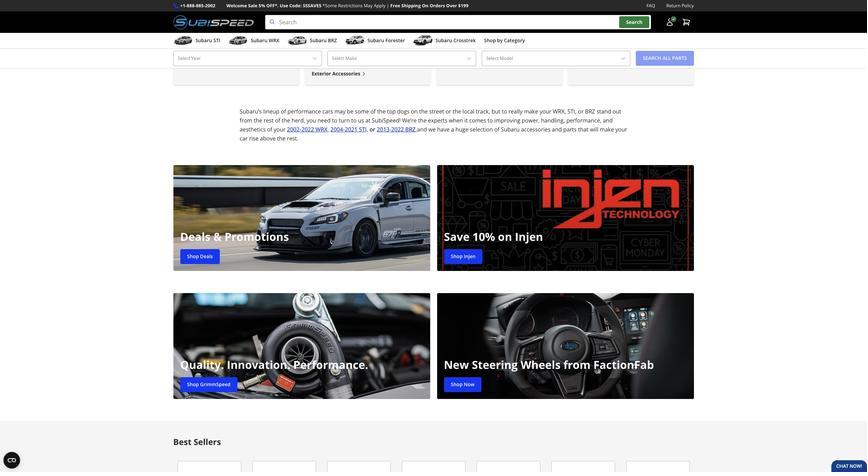Task type: locate. For each thing, give the bounding box(es) containing it.
trim
[[200, 35, 211, 42]]

or up performance,
[[578, 108, 584, 115]]

1 horizontal spatial and
[[552, 126, 562, 133]]

accessories
[[521, 126, 550, 133]]

exterior
[[312, 70, 331, 77]]

subaru down aero
[[310, 37, 327, 44]]

0 horizontal spatial sti,
[[359, 126, 368, 133]]

subispeed logo image
[[173, 15, 254, 29]]

2 horizontal spatial and
[[603, 117, 613, 124]]

accessories
[[598, 30, 626, 37], [217, 35, 245, 42], [218, 49, 246, 55], [332, 70, 360, 77]]

harness
[[192, 49, 212, 55]]

and down stand
[[603, 117, 613, 124]]

improving
[[494, 117, 520, 124]]

to up 2004-
[[332, 117, 337, 124]]

accessories right exterior
[[332, 70, 360, 77]]

the garage
[[443, 49, 471, 55]]

subaru left forester
[[367, 37, 384, 44]]

accessories down gauges link
[[217, 35, 245, 42]]

wrx,
[[553, 108, 566, 115], [316, 126, 329, 133]]

brz right "body"
[[328, 37, 337, 44]]

5%
[[259, 2, 265, 9]]

the up the aesthetics
[[254, 117, 262, 124]]

your up handling,
[[540, 108, 551, 115]]

garage
[[453, 49, 471, 55]]

0 vertical spatial sti,
[[567, 108, 577, 115]]

track,
[[476, 108, 490, 115]]

1 interior from the top
[[180, 9, 199, 16]]

make right will in the top of the page
[[600, 126, 614, 133]]

1 vertical spatial injen
[[464, 253, 476, 260]]

0 horizontal spatial from
[[240, 117, 252, 124]]

0 vertical spatial wrx,
[[553, 108, 566, 115]]

apply
[[374, 2, 386, 9]]

0 vertical spatial wheels
[[575, 30, 592, 37]]

us
[[358, 117, 364, 124]]

0 horizontal spatial 2022
[[301, 126, 314, 133]]

make inside "and we have a huge selection of subaru accessories and parts that will make your car rise above the rest."
[[600, 126, 614, 133]]

shop grimmspeed
[[187, 381, 231, 388]]

0 vertical spatial injen
[[515, 229, 543, 244]]

1 horizontal spatial 2022
[[391, 126, 404, 133]]

of
[[281, 108, 286, 115], [371, 108, 376, 115], [275, 117, 280, 124], [267, 126, 272, 133], [494, 126, 500, 133]]

we're
[[402, 117, 417, 124]]

on right 10%
[[498, 229, 512, 244]]

interior for interior
[[180, 9, 199, 16]]

on up we're at the top of the page
[[411, 108, 418, 115]]

cars
[[322, 108, 333, 115]]

2 horizontal spatial your
[[615, 126, 627, 133]]

wrx, down need
[[316, 126, 329, 133]]

Select Year button
[[173, 51, 322, 66]]

subaru's lineup of performance cars may be some of the top dogs on the street or the local track, but to really make your wrx, sti, or brz stand out from the rest of the herd, you need to turn to us at subispeed! we're the experts when it comes to improving power, handling, performance, and aesthetics of your
[[240, 108, 621, 133]]

1 vertical spatial deals
[[200, 253, 213, 260]]

and down handling,
[[552, 126, 562, 133]]

0 horizontal spatial brz
[[328, 37, 337, 44]]

deals up shop deals
[[180, 229, 210, 244]]

subaru for subaru sti
[[195, 37, 212, 44]]

+1-888-885-2002 link
[[180, 2, 215, 9]]

vehicle
[[443, 62, 461, 69]]

1 horizontal spatial make
[[600, 126, 614, 133]]

best
[[173, 436, 191, 447]]

power,
[[522, 117, 540, 124]]

subaru crosstrek
[[435, 37, 476, 44]]

0 vertical spatial on
[[411, 108, 418, 115]]

of down rest
[[267, 126, 272, 133]]

2021
[[345, 126, 358, 133]]

0 horizontal spatial injen
[[464, 253, 476, 260]]

2022
[[301, 126, 314, 133], [391, 126, 404, 133]]

the left rest.
[[277, 135, 286, 142]]

shop now
[[451, 381, 475, 388]]

handling,
[[541, 117, 565, 124]]

shop by category button
[[484, 34, 525, 48]]

of right some
[[371, 108, 376, 115]]

subaru's
[[240, 108, 262, 115]]

a subaru brz thumbnail image image
[[288, 35, 307, 46]]

by
[[497, 37, 503, 44]]

sti,
[[567, 108, 577, 115], [359, 126, 368, 133]]

local
[[463, 108, 474, 115]]

experts
[[428, 117, 447, 124]]

2002
[[205, 2, 215, 9]]

button image
[[665, 18, 674, 26]]

body components
[[312, 43, 356, 50]]

1 vertical spatial from
[[563, 357, 591, 372]]

gauges
[[180, 22, 198, 29]]

1 vertical spatial make
[[600, 126, 614, 133]]

0 horizontal spatial or
[[370, 126, 375, 133]]

wrx, up handling,
[[553, 108, 566, 115]]

0 vertical spatial from
[[240, 117, 252, 124]]

wrx
[[269, 37, 279, 44]]

to down but
[[488, 117, 493, 124]]

off*.
[[266, 2, 279, 9]]

1 horizontal spatial on
[[498, 229, 512, 244]]

2004-
[[330, 126, 345, 133]]

to
[[502, 108, 507, 115], [332, 117, 337, 124], [351, 117, 357, 124], [488, 117, 493, 124]]

Select Make button
[[327, 51, 476, 66]]

shop inside dropdown button
[[484, 37, 496, 44]]

subaru left "wrx"
[[251, 37, 267, 44]]

interior image
[[173, 0, 299, 2]]

injen inside shop injen 'link'
[[464, 253, 476, 260]]

make
[[524, 108, 538, 115], [600, 126, 614, 133]]

a
[[451, 126, 454, 133]]

&
[[594, 30, 597, 37], [213, 35, 216, 42], [213, 49, 217, 55], [213, 229, 222, 244]]

0 horizontal spatial your
[[274, 126, 286, 133]]

selection
[[470, 126, 493, 133]]

sti
[[213, 37, 220, 44]]

to left us
[[351, 117, 357, 124]]

2022 down you on the left of page
[[301, 126, 314, 133]]

accessories down a subaru wrx thumbnail image
[[218, 49, 246, 55]]

you
[[307, 117, 316, 124]]

interior trim & accessories
[[180, 35, 245, 42]]

your down out
[[615, 126, 627, 133]]

1 horizontal spatial from
[[563, 357, 591, 372]]

and left we
[[417, 126, 427, 133]]

2 interior from the top
[[180, 35, 199, 42]]

may
[[335, 108, 346, 115]]

lineup
[[263, 108, 279, 115]]

1 vertical spatial sti,
[[359, 126, 368, 133]]

1 vertical spatial wheels
[[521, 357, 561, 372]]

be
[[347, 108, 353, 115]]

0 horizontal spatial on
[[411, 108, 418, 115]]

2022 left brz,
[[391, 126, 404, 133]]

deals
[[180, 229, 210, 244], [200, 253, 213, 260]]

a subaru wrx thumbnail image image
[[229, 35, 248, 46]]

0 vertical spatial interior
[[180, 9, 199, 16]]

the left 'top'
[[377, 108, 386, 115]]

the right we're at the top of the page
[[418, 117, 427, 124]]

exterior accessories link
[[312, 70, 424, 78]]

sti, up performance,
[[567, 108, 577, 115]]

1 horizontal spatial or
[[446, 108, 451, 115]]

return policy
[[666, 2, 694, 9]]

it
[[464, 117, 468, 124]]

2013-2022 brz, link
[[377, 126, 417, 133]]

subaru wrx button
[[229, 34, 279, 48]]

sti, down us
[[359, 126, 368, 133]]

of inside "and we have a huge selection of subaru accessories and parts that will make your car rise above the rest."
[[494, 126, 500, 133]]

or up when
[[446, 108, 451, 115]]

subaru up the
[[435, 37, 452, 44]]

brz inside dropdown button
[[328, 37, 337, 44]]

0 horizontal spatial wrx,
[[316, 126, 329, 133]]

0 vertical spatial brz
[[328, 37, 337, 44]]

1 horizontal spatial brz
[[585, 108, 595, 115]]

subaru for subaru wrx
[[251, 37, 267, 44]]

brz up performance,
[[585, 108, 595, 115]]

aero link
[[312, 30, 424, 38]]

or down at on the top
[[370, 126, 375, 133]]

1 vertical spatial interior
[[180, 35, 199, 42]]

the up 2002-
[[282, 117, 290, 124]]

the
[[443, 49, 452, 55]]

make up power,
[[524, 108, 538, 115]]

shop for deals & promotions
[[187, 253, 199, 260]]

merchandise
[[459, 22, 490, 29]]

the up when
[[453, 108, 461, 115]]

$199
[[458, 2, 469, 9]]

deals down deals & promotions
[[200, 253, 213, 260]]

subaru down the improving
[[501, 126, 520, 133]]

body
[[312, 43, 324, 50]]

on
[[422, 2, 428, 9]]

but
[[492, 108, 500, 115]]

over
[[446, 2, 457, 9]]

1 vertical spatial brz
[[585, 108, 595, 115]]

out
[[613, 108, 621, 115]]

your left 2002-
[[274, 126, 286, 133]]

Select Model button
[[482, 51, 630, 66]]

|
[[387, 2, 389, 9]]

orders
[[430, 2, 445, 9]]

0 vertical spatial make
[[524, 108, 538, 115]]

subaru sti
[[195, 37, 220, 44]]

when
[[449, 117, 463, 124]]

interior down 888-
[[180, 9, 199, 16]]

subaru up 'harness'
[[195, 37, 212, 44]]

safety
[[443, 35, 458, 42]]

the inside "and we have a huge selection of subaru accessories and parts that will make your car rise above the rest."
[[277, 135, 286, 142]]

wrx, inside subaru's lineup of performance cars may be some of the top dogs on the street or the local track, but to really make your wrx, sti, or brz stand out from the rest of the herd, you need to turn to us at subispeed! we're the experts when it comes to improving power, handling, performance, and aesthetics of your
[[553, 108, 566, 115]]

or
[[446, 108, 451, 115], [578, 108, 584, 115], [370, 126, 375, 133]]

interior inside "link"
[[180, 35, 199, 42]]

shop deals link
[[180, 249, 220, 264]]

1 horizontal spatial wrx,
[[553, 108, 566, 115]]

brz inside subaru's lineup of performance cars may be some of the top dogs on the street or the local track, but to really make your wrx, sti, or brz stand out from the rest of the herd, you need to turn to us at subispeed! we're the experts when it comes to improving power, handling, performance, and aesthetics of your
[[585, 108, 595, 115]]

subaru wrx
[[251, 37, 279, 44]]

accessories down search button
[[598, 30, 626, 37]]

1 vertical spatial on
[[498, 229, 512, 244]]

1 horizontal spatial sti,
[[567, 108, 577, 115]]

of down the improving
[[494, 126, 500, 133]]

interior for interior trim & accessories
[[180, 35, 199, 42]]

lifestyle
[[443, 9, 464, 16]]

accessories inside "link"
[[217, 35, 245, 42]]

interior down gauges
[[180, 35, 199, 42]]

subaru inside 'dropdown button'
[[367, 37, 384, 44]]

2 2022 from the left
[[391, 126, 404, 133]]

0 horizontal spatial make
[[524, 108, 538, 115]]

wheels & accessories link
[[575, 30, 687, 38]]

0 horizontal spatial wheels
[[521, 357, 561, 372]]



Task type: vqa. For each thing, say whether or not it's contained in the screenshot.
Safety Gear link at the top right of the page
yes



Task type: describe. For each thing, give the bounding box(es) containing it.
make inside subaru's lineup of performance cars may be some of the top dogs on the street or the local track, but to really make your wrx, sti, or brz stand out from the rest of the herd, you need to turn to us at subispeed! we're the experts when it comes to improving power, handling, performance, and aesthetics of your
[[524, 108, 538, 115]]

stand
[[597, 108, 611, 115]]

on inside subaru's lineup of performance cars may be some of the top dogs on the street or the local track, but to really make your wrx, sti, or brz stand out from the rest of the herd, you need to turn to us at subispeed! we're the experts when it comes to improving power, handling, performance, and aesthetics of your
[[411, 108, 418, 115]]

care
[[462, 62, 473, 69]]

2002-2022 wrx, link
[[287, 126, 329, 133]]

car
[[240, 135, 248, 142]]

1 horizontal spatial wheels
[[575, 30, 592, 37]]

search
[[626, 19, 643, 25]]

shop for quality. innovation. performance.
[[187, 381, 199, 388]]

rise
[[249, 135, 259, 142]]

select make image
[[466, 56, 472, 61]]

subaru for subaru brz
[[310, 37, 327, 44]]

brand merchandise
[[443, 22, 490, 29]]

exterior image
[[305, 0, 431, 10]]

street
[[429, 108, 444, 115]]

1 horizontal spatial injen
[[515, 229, 543, 244]]

subaru forester
[[367, 37, 405, 44]]

& inside 'seat harness & accessories' link
[[213, 49, 217, 55]]

rest
[[264, 117, 274, 124]]

and we have a huge selection of subaru accessories and parts that will make your car rise above the rest.
[[240, 126, 627, 142]]

bumpers link
[[312, 56, 424, 64]]

of right rest
[[275, 117, 280, 124]]

faq link
[[647, 2, 655, 9]]

return policy link
[[666, 2, 694, 9]]

0 horizontal spatial and
[[417, 126, 427, 133]]

safety gear
[[443, 35, 471, 42]]

select model image
[[620, 56, 626, 61]]

parts
[[563, 126, 577, 133]]

subaru forester button
[[345, 34, 405, 48]]

above
[[260, 135, 276, 142]]

brand
[[443, 22, 458, 29]]

shop for new steering wheels from factionfab
[[451, 381, 463, 388]]

seat harness & accessories
[[180, 49, 246, 55]]

policy
[[682, 2, 694, 9]]

*some restrictions may apply | free shipping on orders over $199
[[323, 2, 469, 9]]

that
[[578, 126, 588, 133]]

aero
[[312, 30, 323, 37]]

category
[[504, 37, 525, 44]]

subaru inside "and we have a huge selection of subaru accessories and parts that will make your car rise above the rest."
[[501, 126, 520, 133]]

search button
[[619, 16, 649, 28]]

a subaru forester thumbnail image image
[[345, 35, 365, 46]]

bumpers
[[312, 57, 333, 63]]

shop injen link
[[444, 249, 483, 264]]

crosstrek
[[453, 37, 476, 44]]

the garage link
[[443, 48, 555, 56]]

2 horizontal spatial or
[[578, 108, 584, 115]]

seat
[[180, 49, 191, 55]]

sssave5
[[303, 2, 321, 9]]

turn
[[339, 117, 350, 124]]

have
[[437, 126, 450, 133]]

shop grimmspeed link
[[180, 377, 237, 392]]

welcome
[[226, 2, 247, 9]]

& inside interior trim & accessories "link"
[[213, 35, 216, 42]]

a subaru crosstrek thumbnail image image
[[413, 35, 433, 46]]

to right but
[[502, 108, 507, 115]]

shop for save 10% on injen
[[451, 253, 463, 260]]

brz,
[[405, 126, 417, 133]]

performance
[[287, 108, 321, 115]]

*some
[[323, 2, 337, 9]]

wheels & accessories
[[575, 30, 626, 37]]

subaru for subaru forester
[[367, 37, 384, 44]]

free
[[390, 2, 400, 9]]

wheels & accessories image
[[568, 0, 694, 10]]

shipping
[[401, 2, 421, 9]]

subaru crosstrek button
[[413, 34, 476, 48]]

1 vertical spatial wrx,
[[316, 126, 329, 133]]

now
[[464, 381, 475, 388]]

body components link
[[312, 43, 424, 51]]

0 vertical spatial deals
[[180, 229, 210, 244]]

rest.
[[287, 135, 298, 142]]

subaru sti button
[[173, 34, 220, 48]]

shop now link
[[444, 377, 481, 392]]

sale
[[248, 2, 257, 9]]

search input field
[[265, 15, 651, 29]]

use
[[280, 2, 288, 9]]

1 horizontal spatial your
[[540, 108, 551, 115]]

the left street
[[419, 108, 428, 115]]

components
[[325, 43, 356, 50]]

885-
[[196, 2, 205, 9]]

10%
[[472, 229, 495, 244]]

a subaru sti thumbnail image image
[[173, 35, 193, 46]]

your inside "and we have a huge selection of subaru accessories and parts that will make your car rise above the rest."
[[615, 126, 627, 133]]

& inside wheels & accessories link
[[594, 30, 597, 37]]

restrictions
[[338, 2, 363, 9]]

of right "lineup"
[[281, 108, 286, 115]]

select year image
[[312, 56, 317, 61]]

interior trim & accessories link
[[180, 35, 292, 43]]

return
[[666, 2, 681, 9]]

from inside subaru's lineup of performance cars may be some of the top dogs on the street or the local track, but to really make your wrx, sti, or brz stand out from the rest of the herd, you need to turn to us at subispeed! we're the experts when it comes to improving power, handling, performance, and aesthetics of your
[[240, 117, 252, 124]]

subaru for subaru crosstrek
[[435, 37, 452, 44]]

save 10% on injen
[[444, 229, 543, 244]]

2013-
[[377, 126, 391, 133]]

vehicle care
[[443, 62, 473, 69]]

grimmspeed
[[200, 381, 231, 388]]

new
[[444, 357, 469, 372]]

and inside subaru's lineup of performance cars may be some of the top dogs on the street or the local track, but to really make your wrx, sti, or brz stand out from the rest of the herd, you need to turn to us at subispeed! we're the experts when it comes to improving power, handling, performance, and aesthetics of your
[[603, 117, 613, 124]]

open widget image
[[3, 452, 20, 469]]

sti, inside subaru's lineup of performance cars may be some of the top dogs on the street or the local track, but to really make your wrx, sti, or brz stand out from the rest of the herd, you need to turn to us at subispeed! we're the experts when it comes to improving power, handling, performance, and aesthetics of your
[[567, 108, 577, 115]]

herd,
[[292, 117, 305, 124]]

shop deals
[[187, 253, 213, 260]]

exterior accessories
[[312, 70, 360, 77]]

faq
[[647, 2, 655, 9]]

+1-888-885-2002
[[180, 2, 215, 9]]

top
[[387, 108, 396, 115]]

aesthetics
[[240, 126, 266, 133]]

may
[[364, 2, 373, 9]]

safety gear link
[[443, 35, 555, 43]]

comes
[[469, 117, 486, 124]]

will
[[590, 126, 598, 133]]

1 2022 from the left
[[301, 126, 314, 133]]



